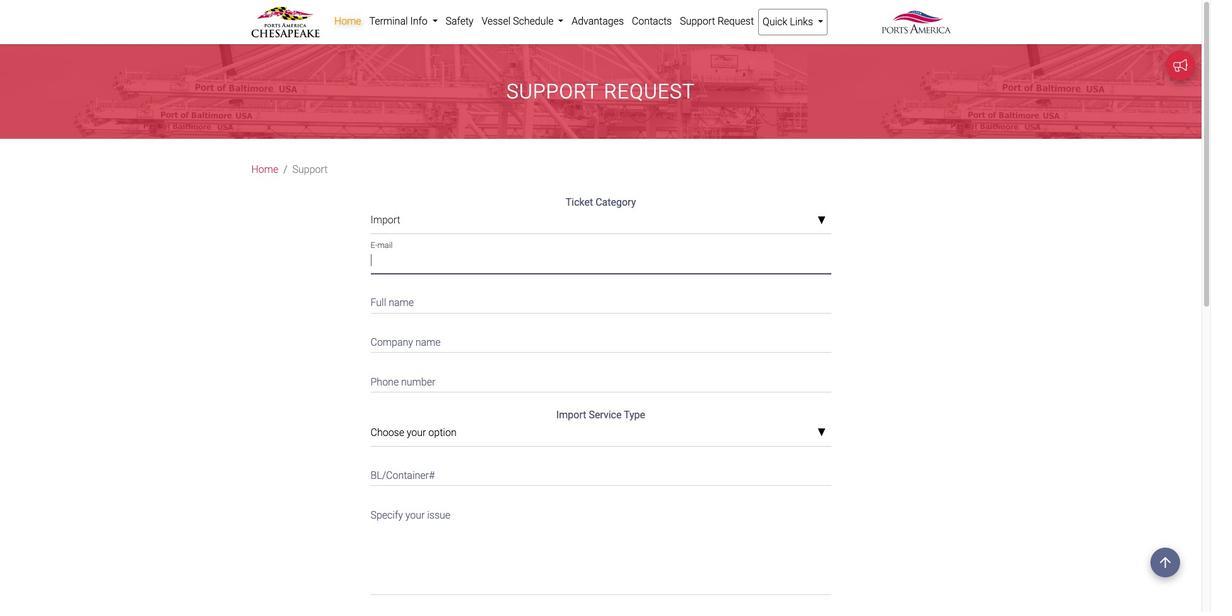 Task type: describe. For each thing, give the bounding box(es) containing it.
Specify your issue text field
[[371, 501, 831, 595]]

full name
[[371, 297, 414, 309]]

name for company name
[[416, 336, 441, 348]]

terminal info link
[[365, 9, 442, 34]]

company
[[371, 336, 413, 348]]

0 horizontal spatial request
[[604, 80, 695, 104]]

vessel schedule link
[[478, 9, 568, 34]]

quick
[[763, 16, 788, 28]]

contacts link
[[628, 9, 676, 34]]

your for choose
[[407, 426, 426, 438]]

quick links link
[[758, 9, 828, 35]]

info
[[410, 15, 428, 27]]

vessel
[[482, 15, 511, 27]]

▼ for choose your option
[[818, 428, 826, 438]]

1 vertical spatial support request
[[507, 80, 695, 104]]

links
[[790, 16, 813, 28]]

quick links
[[763, 16, 816, 28]]

import for import
[[371, 214, 401, 226]]

specify your issue
[[371, 509, 451, 521]]

phone
[[371, 376, 399, 388]]

issue
[[427, 509, 451, 521]]

your for specify
[[406, 509, 425, 521]]

support request link
[[676, 9, 758, 34]]

Company name text field
[[371, 329, 831, 353]]

1 vertical spatial home link
[[251, 162, 278, 178]]

terminal
[[369, 15, 408, 27]]



Task type: vqa. For each thing, say whether or not it's contained in the screenshot.
company name
yes



Task type: locate. For each thing, give the bounding box(es) containing it.
advantages link
[[568, 9, 628, 34]]

company name
[[371, 336, 441, 348]]

phone number
[[371, 376, 436, 388]]

category
[[596, 197, 636, 208]]

name right company
[[416, 336, 441, 348]]

your left option
[[407, 426, 426, 438]]

terminal info
[[369, 15, 430, 27]]

1 horizontal spatial name
[[416, 336, 441, 348]]

Phone number text field
[[371, 368, 831, 392]]

ticket
[[566, 197, 593, 208]]

▼ for import
[[818, 216, 826, 226]]

schedule
[[513, 15, 554, 27]]

import left service
[[557, 409, 587, 421]]

import for import service type
[[557, 409, 587, 421]]

1 vertical spatial home
[[251, 164, 278, 176]]

home for topmost the home link
[[334, 15, 361, 27]]

2 ▼ from the top
[[818, 428, 826, 438]]

1 vertical spatial name
[[416, 336, 441, 348]]

0 horizontal spatial home link
[[251, 162, 278, 178]]

safety link
[[442, 9, 478, 34]]

safety
[[446, 15, 474, 27]]

0 vertical spatial import
[[371, 214, 401, 226]]

number
[[401, 376, 436, 388]]

1 vertical spatial import
[[557, 409, 587, 421]]

1 horizontal spatial request
[[718, 15, 754, 27]]

1 vertical spatial ▼
[[818, 428, 826, 438]]

advantages
[[572, 15, 624, 27]]

type
[[624, 409, 646, 421]]

0 vertical spatial request
[[718, 15, 754, 27]]

import service type
[[557, 409, 646, 421]]

0 horizontal spatial home
[[251, 164, 278, 176]]

choose
[[371, 426, 404, 438]]

1 horizontal spatial home
[[334, 15, 361, 27]]

1 horizontal spatial support
[[507, 80, 599, 104]]

2 horizontal spatial support
[[680, 15, 715, 27]]

0 vertical spatial your
[[407, 426, 426, 438]]

BL/Container# text field
[[371, 462, 831, 486]]

home for bottommost the home link
[[251, 164, 278, 176]]

▼
[[818, 216, 826, 226], [818, 428, 826, 438]]

1 horizontal spatial import
[[557, 409, 587, 421]]

E-mail email field
[[371, 250, 831, 274]]

home
[[334, 15, 361, 27], [251, 164, 278, 176]]

import up the mail
[[371, 214, 401, 226]]

Full name text field
[[371, 289, 831, 313]]

bl/container#
[[371, 470, 435, 482]]

go to top image
[[1151, 548, 1181, 577]]

name for full name
[[389, 297, 414, 309]]

your
[[407, 426, 426, 438], [406, 509, 425, 521]]

support
[[680, 15, 715, 27], [507, 80, 599, 104], [293, 164, 328, 176]]

your left issue
[[406, 509, 425, 521]]

name
[[389, 297, 414, 309], [416, 336, 441, 348]]

1 ▼ from the top
[[818, 216, 826, 226]]

e-
[[371, 240, 378, 250]]

mail
[[378, 240, 393, 250]]

service
[[589, 409, 622, 421]]

1 vertical spatial support
[[507, 80, 599, 104]]

1 horizontal spatial home link
[[330, 9, 365, 34]]

request
[[718, 15, 754, 27], [604, 80, 695, 104]]

full
[[371, 297, 386, 309]]

specify
[[371, 509, 403, 521]]

choose your option
[[371, 426, 457, 438]]

ticket category
[[566, 197, 636, 208]]

0 vertical spatial support
[[680, 15, 715, 27]]

0 horizontal spatial import
[[371, 214, 401, 226]]

import
[[371, 214, 401, 226], [557, 409, 587, 421]]

vessel schedule
[[482, 15, 556, 27]]

e-mail
[[371, 240, 393, 250]]

support request
[[680, 15, 754, 27], [507, 80, 695, 104]]

0 vertical spatial home
[[334, 15, 361, 27]]

name right full
[[389, 297, 414, 309]]

2 vertical spatial support
[[293, 164, 328, 176]]

option
[[429, 426, 457, 438]]

0 horizontal spatial name
[[389, 297, 414, 309]]

0 vertical spatial ▼
[[818, 216, 826, 226]]

0 vertical spatial support request
[[680, 15, 754, 27]]

home link
[[330, 9, 365, 34], [251, 162, 278, 178]]

0 horizontal spatial support
[[293, 164, 328, 176]]

0 vertical spatial name
[[389, 297, 414, 309]]

1 vertical spatial request
[[604, 80, 695, 104]]

1 vertical spatial your
[[406, 509, 425, 521]]

contacts
[[632, 15, 672, 27]]

0 vertical spatial home link
[[330, 9, 365, 34]]



